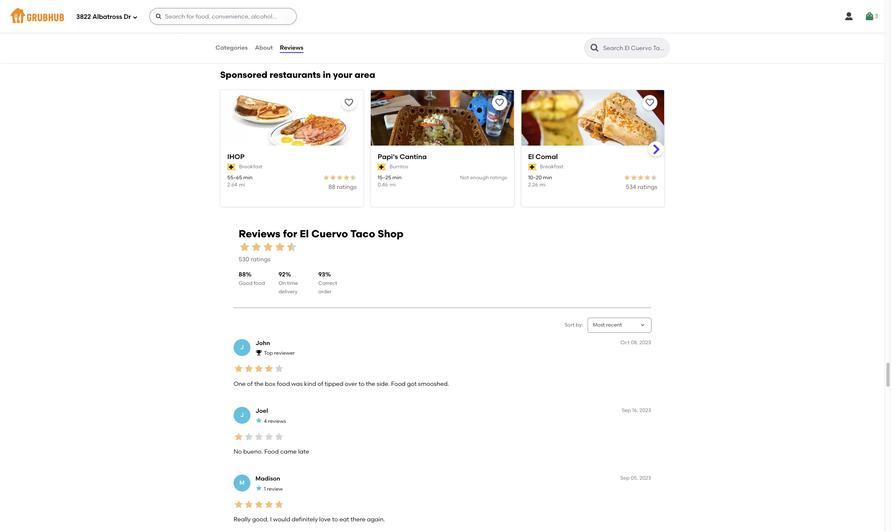 Task type: describe. For each thing, give the bounding box(es) containing it.
1 save this restaurant button from the left
[[341, 95, 357, 110]]

93
[[318, 271, 325, 278]]

papi's
[[378, 153, 398, 161]]

1 vertical spatial to
[[332, 516, 338, 523]]

el comal link
[[528, 152, 657, 162]]

not
[[460, 175, 469, 180]]

min for ihop
[[243, 175, 252, 180]]

caret down icon image
[[639, 322, 646, 329]]

sponsored
[[220, 69, 267, 80]]

sep 16, 2023
[[622, 407, 651, 413]]

for
[[283, 228, 297, 240]]

92 on time delivery
[[278, 271, 298, 295]]

about
[[255, 44, 273, 51]]

Sort by: field
[[593, 322, 622, 329]]

papi's cantina
[[378, 153, 427, 161]]

sort by:
[[565, 322, 583, 328]]

mi for papi's cantina
[[390, 182, 396, 188]]

1 vertical spatial food
[[264, 448, 279, 455]]

restaurants
[[270, 69, 321, 80]]

box
[[265, 380, 275, 387]]

mi for ihop
[[239, 182, 245, 188]]

j for joel
[[240, 412, 244, 419]]

over
[[345, 380, 357, 387]]

0 horizontal spatial svg image
[[155, 13, 162, 20]]

1 review
[[264, 486, 283, 492]]

food inside 88 good food
[[254, 280, 265, 286]]

albatross
[[92, 13, 122, 20]]

top reviewer
[[264, 350, 295, 356]]

late
[[298, 448, 309, 455]]

smooshed.
[[418, 380, 449, 387]]

again.
[[367, 516, 385, 523]]

area
[[355, 69, 375, 80]]

most
[[593, 322, 605, 328]]

1 horizontal spatial to
[[359, 380, 364, 387]]

3822 albatross dr
[[76, 13, 131, 20]]

0 horizontal spatial el
[[300, 228, 309, 240]]

one
[[234, 380, 246, 387]]

el comal logo image
[[521, 90, 664, 161]]

10–20 min 2.26 mi
[[528, 175, 552, 188]]

delivery
[[278, 289, 297, 295]]

1 vertical spatial food
[[277, 380, 290, 387]]

mi for el comal
[[540, 182, 546, 188]]

2.64
[[227, 182, 237, 188]]

m
[[239, 479, 245, 487]]

ratings for 530 ratings
[[251, 256, 270, 263]]

kind
[[304, 380, 316, 387]]

reviews for reviews for el cuervo taco shop
[[239, 228, 280, 240]]

4 reviews
[[264, 418, 286, 424]]

good
[[239, 280, 252, 286]]

92
[[278, 271, 285, 278]]

3
[[875, 13, 878, 20]]

your
[[333, 69, 352, 80]]

by:
[[576, 322, 583, 328]]

10–20
[[528, 175, 542, 180]]

about button
[[254, 33, 273, 63]]

there
[[350, 516, 365, 523]]

534
[[626, 184, 636, 191]]

papi's cantina link
[[378, 152, 507, 162]]

madison
[[255, 475, 280, 482]]

2.26
[[528, 182, 538, 188]]

subscription pass image
[[378, 164, 386, 170]]

88 good food
[[239, 271, 265, 286]]

534 ratings
[[626, 184, 657, 191]]

reviews
[[268, 418, 286, 424]]

svg image inside 3 button
[[864, 11, 875, 21]]

530
[[239, 256, 249, 263]]

comal
[[536, 153, 558, 161]]

min for papi's cantina
[[392, 175, 402, 180]]

sponsored restaurants in your area
[[220, 69, 375, 80]]

1
[[264, 486, 266, 492]]

definitely
[[292, 516, 318, 523]]

eat
[[339, 516, 349, 523]]

really good, i would definitely love to eat there again.
[[234, 516, 385, 523]]

08,
[[631, 340, 638, 345]]

2 the from the left
[[366, 380, 375, 387]]

88 for 88 good food
[[239, 271, 246, 278]]

55–65
[[227, 175, 242, 180]]

0.46
[[378, 182, 388, 188]]

Search El Cuervo Taco Shop search field
[[602, 44, 667, 52]]

ratings for 534 ratings
[[638, 184, 657, 191]]

recent
[[606, 322, 622, 328]]

2023 for again.
[[639, 475, 651, 481]]

min for el comal
[[543, 175, 552, 180]]

would
[[273, 516, 290, 523]]

sep for no bueno. food came late
[[622, 407, 631, 413]]

cuervo
[[311, 228, 348, 240]]

3822
[[76, 13, 91, 20]]

joel
[[255, 407, 268, 415]]



Task type: vqa. For each thing, say whether or not it's contained in the screenshot.
food in 88 Good food
yes



Task type: locate. For each thing, give the bounding box(es) containing it.
no bueno. food came late
[[234, 448, 309, 455]]

0 horizontal spatial min
[[243, 175, 252, 180]]

2023 for over
[[639, 340, 651, 345]]

0 vertical spatial reviews
[[280, 44, 303, 51]]

to right over
[[359, 380, 364, 387]]

2 horizontal spatial save this restaurant button
[[642, 95, 657, 110]]

categories button
[[215, 33, 248, 63]]

reviews up 530 ratings
[[239, 228, 280, 240]]

0 horizontal spatial save this restaurant image
[[344, 98, 354, 108]]

0 vertical spatial food
[[254, 280, 265, 286]]

93 correct order
[[318, 271, 337, 295]]

ratings for 88 ratings
[[337, 184, 357, 191]]

subscription pass image for el comal
[[528, 164, 537, 170]]

mi inside 55–65 min 2.64 mi
[[239, 182, 245, 188]]

got
[[407, 380, 417, 387]]

1 the from the left
[[254, 380, 264, 387]]

1 of from the left
[[247, 380, 253, 387]]

1 horizontal spatial save this restaurant image
[[494, 98, 504, 108]]

2 vertical spatial 2023
[[639, 475, 651, 481]]

oct 08, 2023
[[620, 340, 651, 345]]

0 horizontal spatial food
[[264, 448, 279, 455]]

2023 right the 08,
[[639, 340, 651, 345]]

2023 right 16,
[[639, 407, 651, 413]]

sort
[[565, 322, 575, 328]]

the left 'side.'
[[366, 380, 375, 387]]

love
[[319, 516, 331, 523]]

0 horizontal spatial of
[[247, 380, 253, 387]]

reviews button
[[279, 33, 304, 63]]

0 horizontal spatial to
[[332, 516, 338, 523]]

2 save this restaurant image from the left
[[494, 98, 504, 108]]

save this restaurant image for ihop
[[344, 98, 354, 108]]

1 horizontal spatial svg image
[[864, 11, 875, 21]]

in
[[323, 69, 331, 80]]

1 mi from the left
[[239, 182, 245, 188]]

food left 'came' in the left of the page
[[264, 448, 279, 455]]

trophy icon image
[[255, 349, 262, 356]]

3 min from the left
[[543, 175, 552, 180]]

reviews for reviews
[[280, 44, 303, 51]]

food right good
[[254, 280, 265, 286]]

ratings right enough
[[490, 175, 507, 180]]

1 horizontal spatial svg image
[[844, 11, 854, 21]]

sep 05, 2023
[[620, 475, 651, 481]]

cantina
[[400, 153, 427, 161]]

categories
[[215, 44, 248, 51]]

mi inside 15–25 min 0.46 mi
[[390, 182, 396, 188]]

88
[[328, 184, 335, 191], [239, 271, 246, 278]]

on
[[278, 280, 286, 286]]

0 horizontal spatial food
[[254, 280, 265, 286]]

reviews up restaurants on the left
[[280, 44, 303, 51]]

1 horizontal spatial food
[[277, 380, 290, 387]]

0 horizontal spatial 88
[[239, 271, 246, 278]]

2 breakfast from the left
[[540, 164, 563, 170]]

search icon image
[[590, 43, 600, 53]]

save this restaurant button
[[341, 95, 357, 110], [492, 95, 507, 110], [642, 95, 657, 110]]

0 vertical spatial food
[[391, 380, 406, 387]]

reviews for el cuervo taco shop
[[239, 228, 403, 240]]

1 save this restaurant image from the left
[[344, 98, 354, 108]]

2 subscription pass image from the left
[[528, 164, 537, 170]]

oct
[[620, 340, 630, 345]]

0 vertical spatial j
[[240, 344, 244, 351]]

el
[[528, 153, 534, 161], [300, 228, 309, 240]]

1 horizontal spatial the
[[366, 380, 375, 387]]

tipped
[[325, 380, 343, 387]]

svg image
[[864, 11, 875, 21], [155, 13, 162, 20]]

no
[[234, 448, 242, 455]]

subscription pass image up '10–20'
[[528, 164, 537, 170]]

shop
[[378, 228, 403, 240]]

0 vertical spatial el
[[528, 153, 534, 161]]

sep
[[622, 407, 631, 413], [620, 475, 630, 481]]

ratings right the 534
[[638, 184, 657, 191]]

save this restaurant image
[[645, 98, 655, 108]]

min right '10–20'
[[543, 175, 552, 180]]

1 j from the top
[[240, 344, 244, 351]]

most recent
[[593, 322, 622, 328]]

mi
[[239, 182, 245, 188], [390, 182, 396, 188], [540, 182, 546, 188]]

star icon image
[[323, 174, 330, 181], [330, 174, 336, 181], [336, 174, 343, 181], [343, 174, 350, 181], [350, 174, 357, 181], [350, 174, 357, 181], [624, 174, 630, 181], [630, 174, 637, 181], [637, 174, 644, 181], [644, 174, 651, 181], [651, 174, 657, 181], [651, 174, 657, 181], [239, 241, 250, 253], [250, 241, 262, 253], [262, 241, 274, 253], [274, 241, 286, 253], [286, 241, 298, 253], [286, 241, 298, 253], [234, 364, 244, 374], [244, 364, 254, 374], [254, 364, 264, 374], [264, 364, 274, 374], [274, 364, 284, 374], [255, 417, 262, 424], [234, 432, 244, 442], [244, 432, 254, 442], [254, 432, 264, 442], [264, 432, 274, 442], [274, 432, 284, 442], [255, 485, 262, 492], [234, 499, 244, 510], [244, 499, 254, 510], [254, 499, 264, 510], [264, 499, 274, 510], [274, 499, 284, 510]]

save this restaurant image
[[344, 98, 354, 108], [494, 98, 504, 108]]

reviewer
[[274, 350, 295, 356]]

sep left 16,
[[622, 407, 631, 413]]

2 j from the top
[[240, 412, 244, 419]]

88 inside 88 good food
[[239, 271, 246, 278]]

j
[[240, 344, 244, 351], [240, 412, 244, 419]]

1 horizontal spatial save this restaurant button
[[492, 95, 507, 110]]

05,
[[631, 475, 638, 481]]

min inside 15–25 min 0.46 mi
[[392, 175, 402, 180]]

breakfast for el comal
[[540, 164, 563, 170]]

mi inside 10–20 min 2.26 mi
[[540, 182, 546, 188]]

16,
[[632, 407, 638, 413]]

88 for 88 ratings
[[328, 184, 335, 191]]

2 horizontal spatial mi
[[540, 182, 546, 188]]

0 vertical spatial sep
[[622, 407, 631, 413]]

subscription pass image for ihop
[[227, 164, 236, 170]]

3 mi from the left
[[540, 182, 546, 188]]

the
[[254, 380, 264, 387], [366, 380, 375, 387]]

side.
[[377, 380, 390, 387]]

of right one
[[247, 380, 253, 387]]

1 horizontal spatial subscription pass image
[[528, 164, 537, 170]]

breakfast down "ihop"
[[239, 164, 262, 170]]

reviews
[[280, 44, 303, 51], [239, 228, 280, 240]]

enough
[[470, 175, 489, 180]]

min inside 55–65 min 2.64 mi
[[243, 175, 252, 180]]

el left comal
[[528, 153, 534, 161]]

el comal
[[528, 153, 558, 161]]

0 horizontal spatial subscription pass image
[[227, 164, 236, 170]]

save this restaurant button for papi's
[[492, 95, 507, 110]]

breakfast
[[239, 164, 262, 170], [540, 164, 563, 170]]

j for john
[[240, 344, 244, 351]]

svg image left 3 button
[[844, 11, 854, 21]]

of right the kind
[[318, 380, 323, 387]]

food right box
[[277, 380, 290, 387]]

food left got
[[391, 380, 406, 387]]

dr
[[124, 13, 131, 20]]

1 vertical spatial sep
[[620, 475, 630, 481]]

came
[[280, 448, 297, 455]]

1 vertical spatial el
[[300, 228, 309, 240]]

really
[[234, 516, 251, 523]]

3 save this restaurant button from the left
[[642, 95, 657, 110]]

breakfast down comal
[[540, 164, 563, 170]]

4
[[264, 418, 267, 424]]

main navigation navigation
[[0, 0, 885, 33]]

1 horizontal spatial min
[[392, 175, 402, 180]]

2 of from the left
[[318, 380, 323, 387]]

papi's cantina logo image
[[371, 90, 514, 161]]

taco
[[350, 228, 375, 240]]

1 vertical spatial 2023
[[639, 407, 651, 413]]

was
[[291, 380, 303, 387]]

0 horizontal spatial breakfast
[[239, 164, 262, 170]]

0 vertical spatial 2023
[[639, 340, 651, 345]]

2023 right 05,
[[639, 475, 651, 481]]

1 horizontal spatial 88
[[328, 184, 335, 191]]

0 horizontal spatial save this restaurant button
[[341, 95, 357, 110]]

mi right '2.64' in the left top of the page
[[239, 182, 245, 188]]

one of the box food was kind of tipped over to the side. food got smooshed.
[[234, 380, 449, 387]]

min down "burritos"
[[392, 175, 402, 180]]

ratings left the 0.46
[[337, 184, 357, 191]]

530 ratings
[[239, 256, 270, 263]]

sep left 05,
[[620, 475, 630, 481]]

review
[[267, 486, 283, 492]]

1 horizontal spatial mi
[[390, 182, 396, 188]]

min right 55–65
[[243, 175, 252, 180]]

mi right the 0.46
[[390, 182, 396, 188]]

2 mi from the left
[[390, 182, 396, 188]]

breakfast for ihop
[[239, 164, 262, 170]]

ratings right the 530
[[251, 256, 270, 263]]

the left box
[[254, 380, 264, 387]]

55–65 min 2.64 mi
[[227, 175, 252, 188]]

food
[[391, 380, 406, 387], [264, 448, 279, 455]]

1 breakfast from the left
[[239, 164, 262, 170]]

john
[[255, 340, 270, 347]]

1 vertical spatial 88
[[239, 271, 246, 278]]

save this restaurant image for papi's cantina
[[494, 98, 504, 108]]

bueno.
[[243, 448, 263, 455]]

0 vertical spatial to
[[359, 380, 364, 387]]

j left trophy icon
[[240, 344, 244, 351]]

top
[[264, 350, 273, 356]]

correct
[[318, 280, 337, 286]]

0 horizontal spatial mi
[[239, 182, 245, 188]]

1 horizontal spatial of
[[318, 380, 323, 387]]

of
[[247, 380, 253, 387], [318, 380, 323, 387]]

i
[[270, 516, 272, 523]]

1 horizontal spatial food
[[391, 380, 406, 387]]

Search for food, convenience, alcohol... search field
[[149, 8, 297, 25]]

2 horizontal spatial min
[[543, 175, 552, 180]]

0 horizontal spatial svg image
[[133, 15, 138, 20]]

ihop logo image
[[221, 90, 363, 161]]

15–25 min 0.46 mi
[[378, 175, 402, 188]]

save this restaurant button for el
[[642, 95, 657, 110]]

to
[[359, 380, 364, 387], [332, 516, 338, 523]]

1 subscription pass image from the left
[[227, 164, 236, 170]]

min inside 10–20 min 2.26 mi
[[543, 175, 552, 180]]

1 min from the left
[[243, 175, 252, 180]]

order
[[318, 289, 332, 295]]

1 horizontal spatial breakfast
[[540, 164, 563, 170]]

mi right 2.26
[[540, 182, 546, 188]]

1 vertical spatial reviews
[[239, 228, 280, 240]]

to left eat
[[332, 516, 338, 523]]

reviews inside button
[[280, 44, 303, 51]]

subscription pass image up 55–65
[[227, 164, 236, 170]]

0 vertical spatial 88
[[328, 184, 335, 191]]

not enough ratings
[[460, 175, 507, 180]]

3 2023 from the top
[[639, 475, 651, 481]]

1 vertical spatial j
[[240, 412, 244, 419]]

88 ratings
[[328, 184, 357, 191]]

2 save this restaurant button from the left
[[492, 95, 507, 110]]

1 horizontal spatial el
[[528, 153, 534, 161]]

svg image right dr
[[133, 15, 138, 20]]

ihop
[[227, 153, 245, 161]]

0 horizontal spatial the
[[254, 380, 264, 387]]

time
[[287, 280, 298, 286]]

ratings
[[490, 175, 507, 180], [337, 184, 357, 191], [638, 184, 657, 191], [251, 256, 270, 263]]

el right for
[[300, 228, 309, 240]]

burritos
[[390, 164, 408, 170]]

15–25
[[378, 175, 391, 180]]

1 2023 from the top
[[639, 340, 651, 345]]

svg image
[[844, 11, 854, 21], [133, 15, 138, 20]]

2 min from the left
[[392, 175, 402, 180]]

2 2023 from the top
[[639, 407, 651, 413]]

subscription pass image
[[227, 164, 236, 170], [528, 164, 537, 170]]

ihop link
[[227, 152, 357, 162]]

good,
[[252, 516, 269, 523]]

j left joel
[[240, 412, 244, 419]]

sep for really good, i would definitely love to eat there again.
[[620, 475, 630, 481]]



